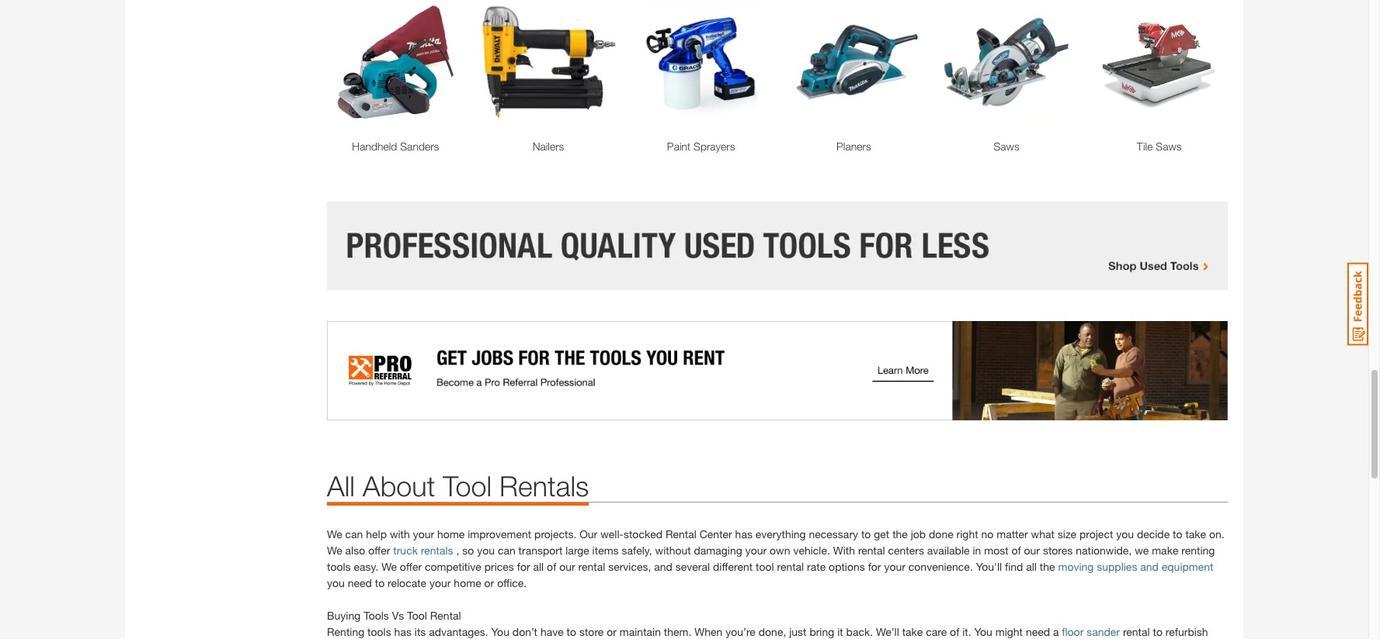 Task type: describe. For each thing, give the bounding box(es) containing it.
so
[[462, 545, 474, 558]]

with
[[833, 545, 855, 558]]

about
[[363, 470, 435, 504]]

everything
[[755, 528, 806, 542]]

paint sprayers link
[[632, 138, 770, 155]]

truck rentals link
[[393, 545, 453, 558]]

job
[[911, 528, 926, 542]]

rent saws image
[[938, 0, 1075, 131]]

a
[[1053, 626, 1059, 639]]

in
[[973, 545, 981, 558]]

need inside moving supplies and equipment you need to relocate your home or office.
[[348, 577, 372, 591]]

right
[[956, 528, 978, 542]]

1 all from the left
[[533, 561, 544, 574]]

rental inside 'rental to refurbish'
[[1123, 626, 1150, 639]]

offer inside , so you can transport large items safely, without damaging your own vehicle. with rental centers available in most of our stores nationwide, we make renting tools easy. we offer competitive prices for all of our rental services, and several different tool rental rate options for your convenience. you'll find all the
[[400, 561, 422, 574]]

nationwide,
[[1076, 545, 1132, 558]]

stocked
[[624, 528, 662, 542]]

all
[[327, 470, 355, 504]]

rental inside we can help with your home improvement projects. our well-stocked rental center has everything necessary to get the job done right no matter what size project you decide to take on. we also offer
[[665, 528, 696, 542]]

or for office.
[[484, 577, 494, 591]]

easy.
[[354, 561, 378, 574]]

project
[[1079, 528, 1113, 542]]

we inside , so you can transport large items safely, without damaging your own vehicle. with rental centers available in most of our stores nationwide, we make renting tools easy. we offer competitive prices for all of our rental services, and several different tool rental rate options for your convenience. you'll find all the
[[382, 561, 397, 574]]

renting
[[327, 626, 364, 639]]

rent handheld sanders image
[[327, 0, 464, 131]]

competitive
[[425, 561, 481, 574]]

we'll
[[876, 626, 899, 639]]

well-
[[600, 528, 624, 542]]

different
[[713, 561, 753, 574]]

you're
[[726, 626, 756, 639]]

to right have
[[567, 626, 576, 639]]

1 horizontal spatial tools
[[367, 626, 391, 639]]

also
[[345, 545, 365, 558]]

and inside , so you can transport large items safely, without damaging your own vehicle. with rental centers available in most of our stores nationwide, we make renting tools easy. we offer competitive prices for all of our rental services, and several different tool rental rate options for your convenience. you'll find all the
[[654, 561, 672, 574]]

the inside , so you can transport large items safely, without damaging your own vehicle. with rental centers available in most of our stores nationwide, we make renting tools easy. we offer competitive prices for all of our rental services, and several different tool rental rate options for your convenience. you'll find all the
[[1040, 561, 1055, 574]]

can inside we can help with your home improvement projects. our well-stocked rental center has everything necessary to get the job done right no matter what size project you decide to take on. we also offer
[[345, 528, 363, 542]]

might
[[995, 626, 1023, 639]]

office.
[[497, 577, 527, 591]]

vs
[[392, 610, 404, 623]]

done,
[[759, 626, 786, 639]]

its
[[415, 626, 426, 639]]

truck
[[393, 545, 418, 558]]

supplies
[[1097, 561, 1137, 574]]

several
[[675, 561, 710, 574]]

, so you can transport large items safely, without damaging your own vehicle. with rental centers available in most of our stores nationwide, we make renting tools easy. we offer competitive prices for all of our rental services, and several different tool rental rate options for your convenience. you'll find all the
[[327, 545, 1215, 574]]

advantages.
[[429, 626, 488, 639]]

1 vertical spatial we
[[327, 545, 342, 558]]

vehicle.
[[793, 545, 830, 558]]

transport
[[518, 545, 563, 558]]

your up tool at the right of the page
[[745, 545, 767, 558]]

buying tools vs tool rental
[[327, 610, 464, 623]]

1 for from the left
[[517, 561, 530, 574]]

rent planers image
[[785, 0, 922, 131]]

to up 'make'
[[1173, 528, 1182, 542]]

available
[[927, 545, 970, 558]]

damaging
[[694, 545, 742, 558]]

them.
[[664, 626, 691, 639]]

large
[[566, 545, 589, 558]]

moving supplies and equipment link
[[1058, 561, 1213, 574]]

our
[[579, 528, 597, 542]]

floor sander link
[[1062, 626, 1120, 639]]

we can help with your home improvement projects. our well-stocked rental center has everything necessary to get the job done right no matter what size project you decide to take on. we also offer
[[327, 528, 1224, 558]]

,
[[456, 545, 459, 558]]

saws link
[[938, 138, 1075, 155]]

just
[[789, 626, 806, 639]]

improvement
[[468, 528, 531, 542]]

you inside we can help with your home improvement projects. our well-stocked rental center has everything necessary to get the job done right no matter what size project you decide to take on. we also offer
[[1116, 528, 1134, 542]]

rate
[[807, 561, 826, 574]]

matter
[[997, 528, 1028, 542]]

services,
[[608, 561, 651, 574]]

the inside we can help with your home improvement projects. our well-stocked rental center has everything necessary to get the job done right no matter what size project you decide to take on. we also offer
[[892, 528, 908, 542]]

truck rentals
[[393, 545, 453, 558]]

rental down get
[[858, 545, 885, 558]]

own
[[770, 545, 790, 558]]

projects.
[[534, 528, 576, 542]]

planers
[[836, 140, 871, 153]]

tile saws link
[[1091, 138, 1228, 155]]

rentals
[[499, 470, 589, 504]]

stores
[[1043, 545, 1073, 558]]

nailers
[[532, 140, 564, 153]]

feedback link image
[[1347, 262, 1368, 346]]

it
[[837, 626, 843, 639]]

items
[[592, 545, 619, 558]]

rentals
[[421, 545, 453, 558]]

sanders
[[400, 140, 439, 153]]

buying
[[327, 610, 361, 623]]

done
[[929, 528, 953, 542]]



Task type: locate. For each thing, give the bounding box(es) containing it.
take
[[1185, 528, 1206, 542], [902, 626, 923, 639]]

1 horizontal spatial has
[[735, 528, 752, 542]]

1 saws from the left
[[994, 140, 1019, 153]]

necessary
[[809, 528, 858, 542]]

2 horizontal spatial you
[[1116, 528, 1134, 542]]

0 horizontal spatial you
[[327, 577, 345, 591]]

offer inside we can help with your home improvement projects. our well-stocked rental center has everything necessary to get the job done right no matter what size project you decide to take on. we also offer
[[368, 545, 390, 558]]

your up truck rentals link
[[413, 528, 434, 542]]

most
[[984, 545, 1008, 558]]

has inside we can help with your home improvement projects. our well-stocked rental center has everything necessary to get the job done right no matter what size project you decide to take on. we also offer
[[735, 528, 752, 542]]

1 vertical spatial our
[[559, 561, 575, 574]]

0 vertical spatial we
[[327, 528, 342, 542]]

1 vertical spatial of
[[547, 561, 556, 574]]

0 horizontal spatial rental
[[430, 610, 461, 623]]

you inside , so you can transport large items safely, without damaging your own vehicle. with rental centers available in most of our stores nationwide, we make renting tools easy. we offer competitive prices for all of our rental services, and several different tool rental rate options for your convenience. you'll find all the
[[477, 545, 495, 558]]

to inside moving supplies and equipment you need to relocate your home or office.
[[375, 577, 385, 591]]

2 you from the left
[[974, 626, 992, 639]]

tool
[[443, 470, 492, 504], [407, 610, 427, 623]]

1 vertical spatial or
[[607, 626, 617, 639]]

1 horizontal spatial all
[[1026, 561, 1037, 574]]

0 horizontal spatial all
[[533, 561, 544, 574]]

moving supplies and equipment you need to relocate your home or office.
[[327, 561, 1213, 591]]

0 horizontal spatial you
[[491, 626, 509, 639]]

0 vertical spatial or
[[484, 577, 494, 591]]

offer up relocate
[[400, 561, 422, 574]]

our down what
[[1024, 545, 1040, 558]]

your inside moving supplies and equipment you need to relocate your home or office.
[[429, 577, 451, 591]]

take left 'care'
[[902, 626, 923, 639]]

bring
[[810, 626, 834, 639]]

sander
[[1087, 626, 1120, 639]]

or right store
[[607, 626, 617, 639]]

or for maintain
[[607, 626, 617, 639]]

2 all from the left
[[1026, 561, 1037, 574]]

all about tool rentals
[[327, 470, 589, 504]]

we right easy.
[[382, 561, 397, 574]]

0 vertical spatial tools
[[327, 561, 351, 574]]

2 vertical spatial you
[[327, 577, 345, 591]]

all down 'transport'
[[533, 561, 544, 574]]

and down without
[[654, 561, 672, 574]]

or down the prices
[[484, 577, 494, 591]]

convenience.
[[908, 561, 973, 574]]

for
[[517, 561, 530, 574], [868, 561, 881, 574]]

0 vertical spatial has
[[735, 528, 752, 542]]

handheld sanders
[[352, 140, 439, 153]]

centers
[[888, 545, 924, 558]]

to left refurbish
[[1153, 626, 1163, 639]]

find
[[1005, 561, 1023, 574]]

no
[[981, 528, 994, 542]]

1 horizontal spatial take
[[1185, 528, 1206, 542]]

0 horizontal spatial and
[[654, 561, 672, 574]]

with
[[390, 528, 410, 542]]

0 horizontal spatial or
[[484, 577, 494, 591]]

help
[[366, 528, 387, 542]]

2 horizontal spatial of
[[1011, 545, 1021, 558]]

your down centers
[[884, 561, 905, 574]]

1 horizontal spatial can
[[498, 545, 515, 558]]

1 horizontal spatial saws
[[1156, 140, 1182, 153]]

of left it.
[[950, 626, 959, 639]]

you'll
[[976, 561, 1002, 574]]

0 vertical spatial home
[[437, 528, 465, 542]]

you
[[1116, 528, 1134, 542], [477, 545, 495, 558], [327, 577, 345, 591]]

0 horizontal spatial tools
[[327, 561, 351, 574]]

0 horizontal spatial offer
[[368, 545, 390, 558]]

rental right sander
[[1123, 626, 1150, 639]]

planers link
[[785, 138, 922, 155]]

1 horizontal spatial you
[[477, 545, 495, 558]]

you up nationwide,
[[1116, 528, 1134, 542]]

0 vertical spatial you
[[1116, 528, 1134, 542]]

0 horizontal spatial our
[[559, 561, 575, 574]]

of down 'transport'
[[547, 561, 556, 574]]

1 horizontal spatial or
[[607, 626, 617, 639]]

1 horizontal spatial tool
[[443, 470, 492, 504]]

1 vertical spatial has
[[394, 626, 412, 639]]

0 horizontal spatial can
[[345, 528, 363, 542]]

1 horizontal spatial the
[[1040, 561, 1055, 574]]

and
[[654, 561, 672, 574], [1140, 561, 1159, 574]]

1 horizontal spatial you
[[974, 626, 992, 639]]

become a pro referral professional image
[[327, 321, 1228, 421]]

our down the large
[[559, 561, 575, 574]]

1 vertical spatial home
[[454, 577, 481, 591]]

nailers link
[[480, 138, 617, 155]]

of
[[1011, 545, 1021, 558], [547, 561, 556, 574], [950, 626, 959, 639]]

rental to refurbish
[[327, 626, 1208, 640]]

to left get
[[861, 528, 871, 542]]

rent nailers image
[[480, 0, 617, 131]]

tools down tools
[[367, 626, 391, 639]]

home
[[437, 528, 465, 542], [454, 577, 481, 591]]

1 vertical spatial you
[[477, 545, 495, 558]]

tools
[[327, 561, 351, 574], [367, 626, 391, 639]]

take inside we can help with your home improvement projects. our well-stocked rental center has everything necessary to get the job done right no matter what size project you decide to take on. we also offer
[[1185, 528, 1206, 542]]

0 vertical spatial rental
[[665, 528, 696, 542]]

1 horizontal spatial rental
[[665, 528, 696, 542]]

1 horizontal spatial and
[[1140, 561, 1159, 574]]

0 vertical spatial can
[[345, 528, 363, 542]]

and down we
[[1140, 561, 1159, 574]]

0 vertical spatial of
[[1011, 545, 1021, 558]]

it.
[[962, 626, 971, 639]]

for up office.
[[517, 561, 530, 574]]

0 horizontal spatial has
[[394, 626, 412, 639]]

1 vertical spatial rental
[[430, 610, 461, 623]]

and inside moving supplies and equipment you need to relocate your home or office.
[[1140, 561, 1159, 574]]

tool up improvement
[[443, 470, 492, 504]]

you inside moving supplies and equipment you need to relocate your home or office.
[[327, 577, 345, 591]]

prices
[[484, 561, 514, 574]]

0 horizontal spatial take
[[902, 626, 923, 639]]

1 vertical spatial need
[[1026, 626, 1050, 639]]

maintain
[[620, 626, 661, 639]]

1 you from the left
[[491, 626, 509, 639]]

for right options
[[868, 561, 881, 574]]

all right find
[[1026, 561, 1037, 574]]

the down "stores"
[[1040, 561, 1055, 574]]

tools down also
[[327, 561, 351, 574]]

we left also
[[327, 545, 342, 558]]

renting tools has its advantages. you don't have to store or maintain them. when you're done, just bring it back. we'll take care of it. you might need a floor sander
[[327, 626, 1120, 639]]

2 for from the left
[[868, 561, 881, 574]]

can inside , so you can transport large items safely, without damaging your own vehicle. with rental centers available in most of our stores nationwide, we make renting tools easy. we offer competitive prices for all of our rental services, and several different tool rental rate options for your convenience. you'll find all the
[[498, 545, 515, 558]]

rent tile saws image
[[1091, 0, 1228, 131]]

has right center at the bottom
[[735, 528, 752, 542]]

care
[[926, 626, 947, 639]]

paint sprayers
[[667, 140, 735, 153]]

tile saws
[[1137, 140, 1182, 153]]

center
[[699, 528, 732, 542]]

all
[[533, 561, 544, 574], [1026, 561, 1037, 574]]

we left "help"
[[327, 528, 342, 542]]

without
[[655, 545, 691, 558]]

rental down own
[[777, 561, 804, 574]]

rental up advantages.
[[430, 610, 461, 623]]

offer down "help"
[[368, 545, 390, 558]]

1 vertical spatial tools
[[367, 626, 391, 639]]

you right it.
[[974, 626, 992, 639]]

you right "so" in the bottom of the page
[[477, 545, 495, 558]]

1 horizontal spatial need
[[1026, 626, 1050, 639]]

have
[[540, 626, 564, 639]]

tool
[[756, 561, 774, 574]]

0 vertical spatial the
[[892, 528, 908, 542]]

your down "competitive"
[[429, 577, 451, 591]]

need left a
[[1026, 626, 1050, 639]]

saws inside 'link'
[[994, 140, 1019, 153]]

when
[[695, 626, 723, 639]]

to down easy.
[[375, 577, 385, 591]]

1 and from the left
[[654, 561, 672, 574]]

of up find
[[1011, 545, 1021, 558]]

1 vertical spatial can
[[498, 545, 515, 558]]

floor
[[1062, 626, 1084, 639]]

2 and from the left
[[1140, 561, 1159, 574]]

2 saws from the left
[[1156, 140, 1182, 153]]

1 horizontal spatial for
[[868, 561, 881, 574]]

to
[[861, 528, 871, 542], [1173, 528, 1182, 542], [375, 577, 385, 591], [567, 626, 576, 639], [1153, 626, 1163, 639]]

your
[[413, 528, 434, 542], [745, 545, 767, 558], [884, 561, 905, 574], [429, 577, 451, 591]]

1 vertical spatial offer
[[400, 561, 422, 574]]

options
[[829, 561, 865, 574]]

0 horizontal spatial the
[[892, 528, 908, 542]]

make
[[1152, 545, 1178, 558]]

0 vertical spatial offer
[[368, 545, 390, 558]]

equipment
[[1162, 561, 1213, 574]]

rent paint sprayers image
[[632, 0, 770, 131]]

1 vertical spatial take
[[902, 626, 923, 639]]

paint
[[667, 140, 691, 153]]

safely,
[[622, 545, 652, 558]]

decide
[[1137, 528, 1170, 542]]

store
[[579, 626, 604, 639]]

home up ,
[[437, 528, 465, 542]]

home inside moving supplies and equipment you need to relocate your home or office.
[[454, 577, 481, 591]]

we
[[1135, 545, 1149, 558]]

0 horizontal spatial of
[[547, 561, 556, 574]]

1 horizontal spatial our
[[1024, 545, 1040, 558]]

or inside moving supplies and equipment you need to relocate your home or office.
[[484, 577, 494, 591]]

0 horizontal spatial need
[[348, 577, 372, 591]]

size
[[1058, 528, 1076, 542]]

refurbish
[[1166, 626, 1208, 639]]

you up buying at the left of page
[[327, 577, 345, 591]]

0 vertical spatial take
[[1185, 528, 1206, 542]]

we
[[327, 528, 342, 542], [327, 545, 342, 558], [382, 561, 397, 574]]

relocate
[[388, 577, 426, 591]]

on.
[[1209, 528, 1224, 542]]

1 vertical spatial tool
[[407, 610, 427, 623]]

0 vertical spatial need
[[348, 577, 372, 591]]

has down 'vs'
[[394, 626, 412, 639]]

home down "competitive"
[[454, 577, 481, 591]]

get
[[874, 528, 889, 542]]

0 horizontal spatial for
[[517, 561, 530, 574]]

2 vertical spatial of
[[950, 626, 959, 639]]

professional quality used tools for less > shop used tools image
[[327, 201, 1228, 290]]

0 vertical spatial our
[[1024, 545, 1040, 558]]

offer
[[368, 545, 390, 558], [400, 561, 422, 574]]

rental down items
[[578, 561, 605, 574]]

need
[[348, 577, 372, 591], [1026, 626, 1050, 639]]

what
[[1031, 528, 1055, 542]]

1 vertical spatial the
[[1040, 561, 1055, 574]]

tools inside , so you can transport large items safely, without damaging your own vehicle. with rental centers available in most of our stores nationwide, we make renting tools easy. we offer competitive prices for all of our rental services, and several different tool rental rate options for your convenience. you'll find all the
[[327, 561, 351, 574]]

back.
[[846, 626, 873, 639]]

tile
[[1137, 140, 1153, 153]]

need down easy.
[[348, 577, 372, 591]]

you left the don't
[[491, 626, 509, 639]]

handheld sanders link
[[327, 138, 464, 155]]

0 vertical spatial tool
[[443, 470, 492, 504]]

0 horizontal spatial saws
[[994, 140, 1019, 153]]

your inside we can help with your home improvement projects. our well-stocked rental center has everything necessary to get the job done right no matter what size project you decide to take on. we also offer
[[413, 528, 434, 542]]

home inside we can help with your home improvement projects. our well-stocked rental center has everything necessary to get the job done right no matter what size project you decide to take on. we also offer
[[437, 528, 465, 542]]

to inside 'rental to refurbish'
[[1153, 626, 1163, 639]]

take up renting at the bottom right of the page
[[1185, 528, 1206, 542]]

can up also
[[345, 528, 363, 542]]

sprayers
[[694, 140, 735, 153]]

can down improvement
[[498, 545, 515, 558]]

rental up without
[[665, 528, 696, 542]]

2 vertical spatial we
[[382, 561, 397, 574]]

tool up its
[[407, 610, 427, 623]]

tools
[[364, 610, 389, 623]]

1 horizontal spatial offer
[[400, 561, 422, 574]]

1 horizontal spatial of
[[950, 626, 959, 639]]

0 horizontal spatial tool
[[407, 610, 427, 623]]

the up centers
[[892, 528, 908, 542]]



Task type: vqa. For each thing, say whether or not it's contained in the screenshot.
the topmost Sign
no



